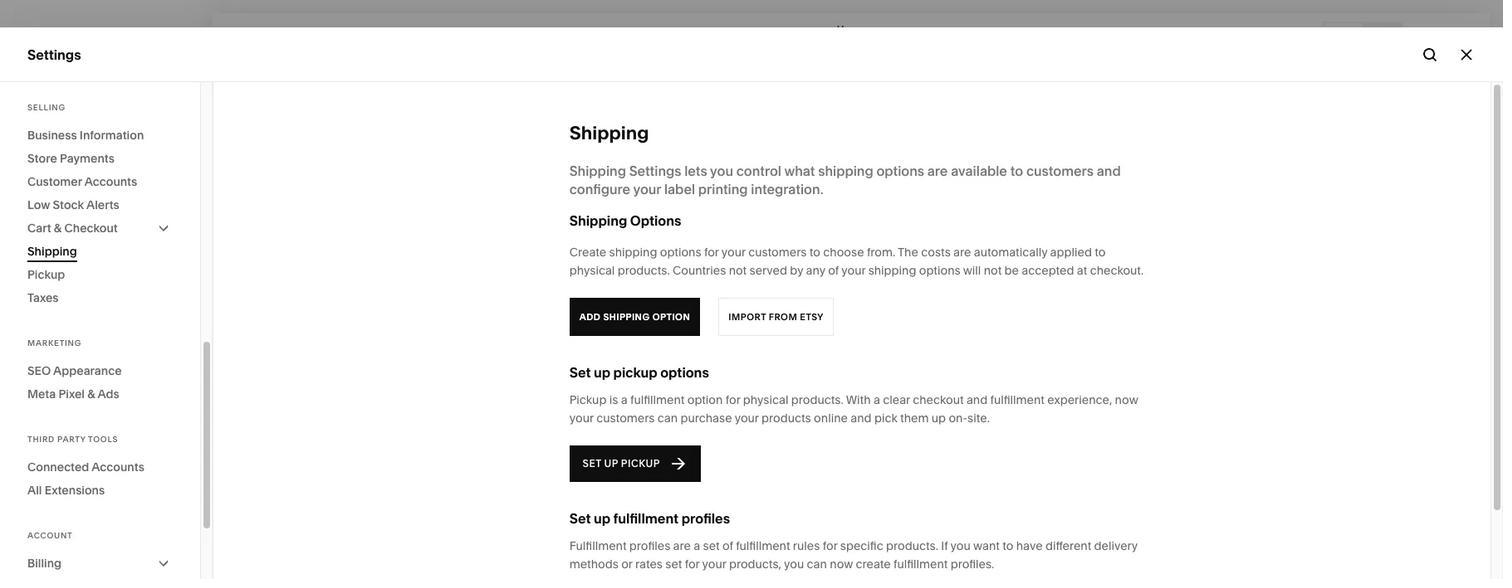 Task type: describe. For each thing, give the bounding box(es) containing it.
configure
[[570, 181, 631, 198]]

0 horizontal spatial checkout.
[[817, 550, 871, 565]]

is
[[610, 393, 618, 408]]

be
[[1005, 263, 1019, 278]]

to inside shipping settings lets you control what shipping options are available to customers and configure your label printing integration.
[[1011, 163, 1024, 179]]

import from etsy button
[[719, 298, 834, 336]]

acuity scheduling link
[[27, 252, 184, 272]]

available
[[951, 163, 1008, 179]]

to left the choose
[[810, 245, 821, 260]]

if
[[942, 539, 948, 554]]

acuity scheduling
[[27, 253, 142, 269]]

for inside the create shipping options for your customers to choose from. the costs are automatically applied to physical products. countries not served by any of your shipping options will not be accepted at checkout.
[[704, 245, 719, 260]]

up for set up fulfillment profiles
[[594, 511, 611, 528]]

pickup for set up pickup
[[621, 458, 661, 470]]

1 not from the left
[[729, 263, 747, 278]]

a right with
[[874, 393, 881, 408]]

set up pickup button
[[570, 446, 701, 483]]

shipping inside button
[[604, 312, 650, 323]]

meta pixel & ads link
[[27, 383, 173, 406]]

& inside dropdown button
[[54, 221, 62, 236]]

taxes
[[27, 291, 59, 306]]

purchase
[[681, 411, 732, 426]]

on-
[[949, 411, 968, 426]]

subscribe
[[1064, 550, 1123, 563]]

seo
[[27, 364, 51, 379]]

third party tools
[[27, 435, 118, 444]]

offer terms. link
[[977, 550, 1042, 565]]

business information store payments customer accounts low stock alerts
[[27, 128, 144, 213]]

up for set up pickup options
[[594, 365, 611, 381]]

specific
[[841, 539, 884, 554]]

& inside seo appearance meta pixel & ads
[[87, 387, 95, 402]]

add shipping option
[[580, 312, 691, 323]]

library
[[66, 363, 111, 380]]

up for set up pickup
[[605, 458, 619, 470]]

automatically
[[974, 245, 1048, 260]]

2 vertical spatial shipping
[[869, 263, 917, 278]]

up inside pickup is a fulfillment option for physical products. with a clear checkout and fulfillment experience, now your customers can purchase your products online and pick them up on-site.
[[932, 411, 946, 426]]

store
[[27, 151, 57, 166]]

choose
[[824, 245, 864, 260]]

tarashultz49@gmail.com
[[66, 491, 181, 503]]

1 horizontal spatial set
[[703, 539, 720, 554]]

subscribe button
[[1055, 542, 1132, 572]]

help link
[[27, 422, 57, 441]]

offer
[[977, 550, 1004, 565]]

tools
[[88, 435, 118, 444]]

now inside fulfillment profiles are a set of fulfillment rules for specific products. if you want to have different delivery methods or rates set for your products, you can now create fulfillment profiles.
[[830, 557, 853, 572]]

experience,
[[1048, 393, 1113, 408]]

checkout
[[913, 393, 964, 408]]

fulfillment down set up pickup options
[[631, 393, 685, 408]]

lets
[[685, 163, 708, 179]]

set for set up fulfillment profiles
[[570, 511, 591, 528]]

billing link
[[27, 552, 173, 576]]

selling link
[[27, 132, 184, 152]]

code
[[697, 550, 725, 565]]

your left products at right
[[735, 411, 759, 426]]

all
[[27, 484, 42, 498]]

profiles.
[[951, 557, 995, 572]]

meta
[[27, 387, 56, 402]]

served
[[750, 263, 787, 278]]

create
[[856, 557, 891, 572]]

customers inside shipping settings lets you control what shipping options are available to customers and configure your label printing integration.
[[1027, 163, 1094, 179]]

2 not from the left
[[984, 263, 1002, 278]]

settings link
[[27, 393, 184, 412]]

schultz
[[88, 477, 123, 490]]

add
[[580, 312, 601, 323]]

you inside shipping settings lets you control what shipping options are available to customers and configure your label printing integration.
[[710, 163, 734, 179]]

scheduling
[[71, 253, 142, 269]]

countries
[[673, 263, 726, 278]]

import from etsy
[[729, 312, 824, 323]]

store payments link
[[27, 147, 173, 170]]

products. inside pickup is a fulfillment option for physical products. with a clear checkout and fulfillment experience, now your customers can purchase your products online and pick them up on-site.
[[792, 393, 844, 408]]

products. inside the create shipping options for your customers to choose from. the costs are automatically applied to physical products. countries not served by any of your shipping options will not be accepted at checkout.
[[618, 263, 670, 278]]

take
[[481, 550, 504, 565]]

set for set up pickup options
[[570, 365, 591, 381]]

pickup for pickup taxes
[[27, 268, 65, 282]]

cart & checkout link
[[27, 217, 173, 240]]

checkout
[[64, 221, 118, 236]]

options up option
[[661, 365, 709, 381]]

have
[[1017, 539, 1043, 554]]

set up pickup
[[583, 458, 661, 470]]

at inside the create shipping options for your customers to choose from. the costs are automatically applied to physical products. countries not served by any of your shipping options will not be accepted at checkout.
[[1077, 263, 1088, 278]]

are inside shipping settings lets you control what shipping options are available to customers and configure your label printing integration.
[[928, 163, 948, 179]]

taxes link
[[27, 287, 173, 310]]

0 horizontal spatial any
[[550, 550, 569, 565]]

your inside shipping settings lets you control what shipping options are available to customers and configure your label printing integration.
[[633, 181, 661, 198]]

0 horizontal spatial set
[[666, 557, 682, 572]]

accounts inside business information store payments customer accounts low stock alerts
[[84, 174, 137, 189]]

fulfillment up the plan.
[[614, 511, 679, 528]]

your inside fulfillment profiles are a set of fulfillment rules for specific products. if you want to have different delivery methods or rates set for your products, you can now create fulfillment profiles.
[[702, 557, 727, 572]]

1 vertical spatial shipping
[[609, 245, 657, 260]]

for right the plan.
[[685, 557, 700, 572]]

business
[[27, 128, 77, 143]]

customer accounts link
[[27, 170, 173, 194]]

connected
[[27, 460, 89, 475]]

different
[[1046, 539, 1092, 554]]

time,
[[451, 550, 478, 565]]

products
[[762, 411, 811, 426]]

products,
[[729, 557, 782, 572]]

products. inside fulfillment profiles are a set of fulfillment rules for specific products. if you want to have different delivery methods or rates set for your products, you can now create fulfillment profiles.
[[886, 539, 939, 554]]

create shipping options for your customers to choose from. the costs are automatically applied to physical products. countries not served by any of your shipping options will not be accepted at checkout.
[[570, 245, 1144, 278]]

fulfillment
[[570, 539, 627, 554]]

extensions
[[45, 484, 105, 498]]

set up fulfillment profiles
[[570, 511, 730, 528]]

to right applied
[[1095, 245, 1106, 260]]

shipping settings lets you control what shipping options are available to customers and configure your label printing integration.
[[570, 163, 1121, 198]]

create
[[570, 245, 607, 260]]

and for set up pickup options
[[967, 393, 988, 408]]

1 horizontal spatial profiles
[[682, 511, 730, 528]]

a right is
[[621, 393, 628, 408]]

for inside pickup is a fulfillment option for physical products. with a clear checkout and fulfillment experience, now your customers can purchase your products online and pick them up on-site.
[[726, 393, 741, 408]]

of inside the create shipping options for your customers to choose from. the costs are automatically applied to physical products. countries not served by any of your shipping options will not be accepted at checkout.
[[828, 263, 839, 278]]

your down the choose
[[842, 263, 866, 278]]

website link
[[27, 102, 184, 122]]

options up countries
[[660, 245, 702, 260]]

delivery
[[1095, 539, 1138, 554]]

are inside the create shipping options for your customers to choose from. the costs are automatically applied to physical products. countries not served by any of your shipping options will not be accepted at checkout.
[[954, 245, 972, 260]]

rules
[[793, 539, 820, 554]]

physical inside the create shipping options for your customers to choose from. the costs are automatically applied to physical products. countries not served by any of your shipping options will not be accepted at checkout.
[[570, 263, 615, 278]]

connected accounts all extensions
[[27, 460, 144, 498]]

checkout. inside the create shipping options for your customers to choose from. the costs are automatically applied to physical products. countries not served by any of your shipping options will not be accepted at checkout.
[[1091, 263, 1144, 278]]

home
[[837, 23, 866, 35]]



Task type: vqa. For each thing, say whether or not it's contained in the screenshot.
Cart
yes



Task type: locate. For each thing, give the bounding box(es) containing it.
2 marketing from the top
[[27, 339, 82, 348]]

the
[[898, 245, 919, 260]]

0 vertical spatial products.
[[618, 263, 670, 278]]

are
[[928, 163, 948, 179], [954, 245, 972, 260], [673, 539, 691, 554]]

0 horizontal spatial at
[[804, 550, 814, 565]]

a right the plan.
[[694, 539, 701, 554]]

and for shipping
[[1097, 163, 1121, 179]]

seo appearance link
[[27, 360, 173, 383]]

&
[[54, 221, 62, 236], [87, 387, 95, 402]]

2 vertical spatial are
[[673, 539, 691, 554]]

0 horizontal spatial physical
[[570, 263, 615, 278]]

of down the choose
[[828, 263, 839, 278]]

w12ctake20
[[728, 550, 801, 565]]

seo appearance meta pixel & ads
[[27, 364, 122, 402]]

pickup taxes
[[27, 268, 65, 306]]

any right by
[[806, 263, 826, 278]]

a inside fulfillment profiles are a set of fulfillment rules for specific products. if you want to have different delivery methods or rates set for your products, you can now create fulfillment profiles.
[[694, 539, 701, 554]]

you
[[710, 163, 734, 179], [951, 539, 971, 554], [784, 557, 804, 572]]

third
[[27, 435, 55, 444]]

at
[[1077, 263, 1088, 278], [804, 550, 814, 565]]

clear
[[883, 393, 910, 408]]

accounts up schultz
[[92, 460, 144, 475]]

0 vertical spatial now
[[1115, 393, 1139, 408]]

1 horizontal spatial pickup
[[570, 393, 607, 408]]

not
[[729, 263, 747, 278], [984, 263, 1002, 278]]

stock
[[53, 198, 84, 213]]

at down applied
[[1077, 263, 1088, 278]]

shipping link
[[27, 240, 173, 263]]

selling
[[27, 103, 66, 112], [27, 133, 70, 150]]

your right use
[[702, 557, 727, 572]]

pickup for pickup is a fulfillment option for physical products. with a clear checkout and fulfillment experience, now your customers can purchase your products online and pick them up on-site.
[[570, 393, 607, 408]]

set right use
[[703, 539, 720, 554]]

options left available
[[877, 163, 925, 179]]

applied
[[1051, 245, 1092, 260]]

up down checkout
[[932, 411, 946, 426]]

not left served
[[729, 263, 747, 278]]

connected accounts link
[[27, 456, 173, 479]]

1 horizontal spatial customers
[[749, 245, 807, 260]]

0 horizontal spatial profiles
[[630, 539, 671, 554]]

accounts up contacts link
[[84, 174, 137, 189]]

set up set up fulfillment profiles
[[583, 458, 602, 470]]

& left ads
[[87, 387, 95, 402]]

products. left if in the bottom of the page
[[886, 539, 939, 554]]

0 horizontal spatial you
[[710, 163, 734, 179]]

0 vertical spatial accounts
[[84, 174, 137, 189]]

0 vertical spatial you
[[710, 163, 734, 179]]

12/8/2023.
[[917, 550, 974, 565]]

1 vertical spatial now
[[830, 557, 853, 572]]

set inside button
[[583, 458, 602, 470]]

will
[[963, 263, 981, 278]]

shipping
[[818, 163, 874, 179], [609, 245, 657, 260], [869, 263, 917, 278]]

1 vertical spatial selling
[[27, 133, 70, 150]]

fulfillment
[[631, 393, 685, 408], [991, 393, 1045, 408], [614, 511, 679, 528], [736, 539, 790, 554], [894, 557, 948, 572]]

0 vertical spatial profiles
[[682, 511, 730, 528]]

costs
[[922, 245, 951, 260]]

customers inside the create shipping options for your customers to choose from. the costs are automatically applied to physical products. countries not served by any of your shipping options will not be accepted at checkout.
[[749, 245, 807, 260]]

1 horizontal spatial not
[[984, 263, 1002, 278]]

1 vertical spatial products.
[[792, 393, 844, 408]]

0 horizontal spatial not
[[729, 263, 747, 278]]

contacts
[[27, 193, 85, 209]]

can left purchase
[[658, 411, 678, 426]]

option
[[688, 393, 723, 408]]

a right the for in the bottom of the page
[[401, 550, 407, 565]]

cart & checkout
[[27, 221, 118, 236]]

label
[[665, 181, 695, 198]]

help
[[27, 423, 57, 440]]

products. up online
[[792, 393, 844, 408]]

terms.
[[1007, 550, 1042, 565]]

shipping down from.
[[869, 263, 917, 278]]

1 vertical spatial set
[[666, 557, 682, 572]]

1 vertical spatial set
[[583, 458, 602, 470]]

1 horizontal spatial you
[[784, 557, 804, 572]]

0 vertical spatial any
[[806, 263, 826, 278]]

2 vertical spatial settings
[[27, 393, 80, 410]]

0 horizontal spatial and
[[851, 411, 872, 426]]

now inside pickup is a fulfillment option for physical products. with a clear checkout and fulfillment experience, now your customers can purchase your products online and pick them up on-site.
[[1115, 393, 1139, 408]]

1 selling from the top
[[27, 103, 66, 112]]

pickup inside pickup is a fulfillment option for physical products. with a clear checkout and fulfillment experience, now your customers can purchase your products online and pick them up on-site.
[[570, 393, 607, 408]]

up up is
[[594, 365, 611, 381]]

1 horizontal spatial can
[[807, 557, 827, 572]]

1 horizontal spatial of
[[828, 263, 839, 278]]

settings down the asset
[[27, 393, 80, 410]]

not left be
[[984, 263, 1002, 278]]

customers down is
[[597, 411, 655, 426]]

options
[[877, 163, 925, 179], [660, 245, 702, 260], [920, 263, 961, 278], [661, 365, 709, 381]]

selling inside selling link
[[27, 133, 70, 150]]

0 vertical spatial physical
[[570, 263, 615, 278]]

cart & checkout button
[[27, 217, 173, 240]]

0 horizontal spatial pickup
[[27, 268, 65, 282]]

2 vertical spatial products.
[[886, 539, 939, 554]]

fulfillment down if in the bottom of the page
[[894, 557, 948, 572]]

settings up website
[[27, 46, 81, 63]]

set right rates
[[666, 557, 682, 572]]

0 horizontal spatial customers
[[597, 411, 655, 426]]

for up countries
[[704, 245, 719, 260]]

option
[[653, 312, 691, 323]]

all extensions link
[[27, 479, 173, 503]]

1 vertical spatial profiles
[[630, 539, 671, 554]]

2 horizontal spatial products.
[[886, 539, 939, 554]]

up inside button
[[605, 458, 619, 470]]

customers up served
[[749, 245, 807, 260]]

to right available
[[1011, 163, 1024, 179]]

1 vertical spatial you
[[951, 539, 971, 554]]

set down add
[[570, 365, 591, 381]]

2 selling from the top
[[27, 133, 70, 150]]

profiles inside fulfillment profiles are a set of fulfillment rules for specific products. if you want to have different delivery methods or rates set for your products, you can now create fulfillment profiles.
[[630, 539, 671, 554]]

can inside fulfillment profiles are a set of fulfillment rules for specific products. if you want to have different delivery methods or rates set for your products, you can now create fulfillment profiles.
[[807, 557, 827, 572]]

online
[[814, 411, 848, 426]]

any inside the create shipping options for your customers to choose from. the costs are automatically applied to physical products. countries not served by any of your shipping options will not be accepted at checkout.
[[806, 263, 826, 278]]

1 vertical spatial are
[[954, 245, 972, 260]]

now down specific
[[830, 557, 853, 572]]

products. up add shipping option button
[[618, 263, 670, 278]]

shipping inside shipping settings lets you control what shipping options are available to customers and configure your label printing integration.
[[818, 163, 874, 179]]

marketing inside marketing link
[[27, 163, 92, 179]]

add shipping option button
[[570, 298, 701, 336]]

import
[[729, 312, 767, 323]]

shipping inside shipping settings lets you control what shipping options are available to customers and configure your label printing integration.
[[570, 163, 626, 179]]

pickup left is
[[570, 393, 607, 408]]

your left the label
[[633, 181, 661, 198]]

are up will
[[954, 245, 972, 260]]

shipping down shipping options
[[609, 245, 657, 260]]

are right the plan.
[[673, 539, 691, 554]]

settings
[[27, 46, 81, 63], [629, 163, 682, 179], [27, 393, 80, 410]]

1 vertical spatial pickup
[[621, 458, 661, 470]]

customers right available
[[1027, 163, 1094, 179]]

0 vertical spatial marketing
[[27, 163, 92, 179]]

pickup link
[[27, 263, 173, 287]]

0 horizontal spatial now
[[830, 557, 853, 572]]

1 marketing from the top
[[27, 163, 92, 179]]

you down rules on the bottom right of page
[[784, 557, 804, 572]]

1 vertical spatial at
[[804, 550, 814, 565]]

0 vertical spatial selling
[[27, 103, 66, 112]]

are left available
[[928, 163, 948, 179]]

profiles up rates
[[630, 539, 671, 554]]

can down rules on the bottom right of page
[[807, 557, 827, 572]]

options down costs
[[920, 263, 961, 278]]

customers inside pickup is a fulfillment option for physical products. with a clear checkout and fulfillment experience, now your customers can purchase your products online and pick them up on-site.
[[597, 411, 655, 426]]

selling up business
[[27, 103, 66, 112]]

physical inside pickup is a fulfillment option for physical products. with a clear checkout and fulfillment experience, now your customers can purchase your products online and pick them up on-site.
[[743, 393, 789, 408]]

0 vertical spatial customers
[[1027, 163, 1094, 179]]

accounts inside the "connected accounts all extensions"
[[92, 460, 144, 475]]

what
[[785, 163, 815, 179]]

0 horizontal spatial &
[[54, 221, 62, 236]]

profiles up for a limited time, take 20% off any new website plan. use code w12ctake20 at checkout. expires 12/8/2023. offer terms.
[[682, 511, 730, 528]]

expires
[[874, 550, 914, 565]]

1 horizontal spatial products.
[[792, 393, 844, 408]]

set for set up pickup
[[583, 458, 602, 470]]

1 vertical spatial physical
[[743, 393, 789, 408]]

1 vertical spatial settings
[[629, 163, 682, 179]]

up up fulfillment
[[594, 511, 611, 528]]

0 horizontal spatial products.
[[618, 263, 670, 278]]

selling up store
[[27, 133, 70, 150]]

business information link
[[27, 124, 173, 147]]

& right cart
[[54, 221, 62, 236]]

fulfillment up products, at bottom
[[736, 539, 790, 554]]

1 vertical spatial checkout.
[[817, 550, 871, 565]]

20%
[[507, 550, 530, 565]]

2 horizontal spatial and
[[1097, 163, 1121, 179]]

1 horizontal spatial are
[[928, 163, 948, 179]]

marketing up 'contacts' in the top left of the page
[[27, 163, 92, 179]]

accepted
[[1022, 263, 1075, 278]]

0 vertical spatial are
[[928, 163, 948, 179]]

1 vertical spatial of
[[723, 539, 733, 554]]

1 horizontal spatial physical
[[743, 393, 789, 408]]

marketing up the asset
[[27, 339, 82, 348]]

0 vertical spatial shipping
[[818, 163, 874, 179]]

for right option
[[726, 393, 741, 408]]

low stock alerts link
[[27, 194, 173, 217]]

are inside fulfillment profiles are a set of fulfillment rules for specific products. if you want to have different delivery methods or rates set for your products, you can now create fulfillment profiles.
[[673, 539, 691, 554]]

2 vertical spatial and
[[851, 411, 872, 426]]

at right w12ctake20
[[804, 550, 814, 565]]

options inside shipping settings lets you control what shipping options are available to customers and configure your label printing integration.
[[877, 163, 925, 179]]

0 vertical spatial pickup
[[614, 365, 658, 381]]

control
[[737, 163, 782, 179]]

use
[[673, 550, 694, 565]]

can inside pickup is a fulfillment option for physical products. with a clear checkout and fulfillment experience, now your customers can purchase your products online and pick them up on-site.
[[658, 411, 678, 426]]

2 horizontal spatial you
[[951, 539, 971, 554]]

physical up products at right
[[743, 393, 789, 408]]

payments
[[60, 151, 115, 166]]

0 vertical spatial can
[[658, 411, 678, 426]]

by
[[790, 263, 804, 278]]

your up set up pickup
[[570, 411, 594, 426]]

2 vertical spatial set
[[570, 511, 591, 528]]

them
[[901, 411, 929, 426]]

0 vertical spatial and
[[1097, 163, 1121, 179]]

rates
[[636, 557, 663, 572]]

website
[[27, 103, 79, 120]]

2 vertical spatial you
[[784, 557, 804, 572]]

0 horizontal spatial can
[[658, 411, 678, 426]]

settings inside shipping settings lets you control what shipping options are available to customers and configure your label printing integration.
[[629, 163, 682, 179]]

etsy
[[800, 312, 824, 323]]

1 horizontal spatial at
[[1077, 263, 1088, 278]]

and inside shipping settings lets you control what shipping options are available to customers and configure your label printing integration.
[[1097, 163, 1121, 179]]

analytics
[[27, 223, 86, 239]]

of
[[828, 263, 839, 278], [723, 539, 733, 554]]

2 horizontal spatial are
[[954, 245, 972, 260]]

checkout.
[[1091, 263, 1144, 278], [817, 550, 871, 565]]

of up products, at bottom
[[723, 539, 733, 554]]

1 horizontal spatial checkout.
[[1091, 263, 1144, 278]]

pickup inside set up pickup button
[[621, 458, 661, 470]]

marketing
[[27, 163, 92, 179], [27, 339, 82, 348]]

alerts
[[86, 198, 119, 213]]

limited
[[410, 550, 448, 565]]

1 vertical spatial accounts
[[92, 460, 144, 475]]

products.
[[618, 263, 670, 278], [792, 393, 844, 408], [886, 539, 939, 554]]

pickup up set up fulfillment profiles
[[621, 458, 661, 470]]

up down is
[[605, 458, 619, 470]]

for right rules on the bottom right of page
[[823, 539, 838, 554]]

1 vertical spatial &
[[87, 387, 95, 402]]

0 vertical spatial of
[[828, 263, 839, 278]]

now right experience,
[[1115, 393, 1139, 408]]

1 vertical spatial and
[[967, 393, 988, 408]]

0 vertical spatial at
[[1077, 263, 1088, 278]]

ads
[[98, 387, 119, 402]]

you right if in the bottom of the page
[[951, 539, 971, 554]]

any right off
[[550, 550, 569, 565]]

methods
[[570, 557, 619, 572]]

asset
[[27, 363, 63, 380]]

0 vertical spatial pickup
[[27, 268, 65, 282]]

settings up the label
[[629, 163, 682, 179]]

customers
[[1027, 163, 1094, 179], [749, 245, 807, 260], [597, 411, 655, 426]]

1 vertical spatial pickup
[[570, 393, 607, 408]]

want
[[974, 539, 1000, 554]]

1 horizontal spatial now
[[1115, 393, 1139, 408]]

information
[[80, 128, 144, 143]]

you up the printing
[[710, 163, 734, 179]]

2 vertical spatial customers
[[597, 411, 655, 426]]

fulfillment left experience,
[[991, 393, 1045, 408]]

analytics link
[[27, 222, 184, 242]]

site.
[[968, 411, 990, 426]]

shipping right what
[[818, 163, 874, 179]]

contacts link
[[27, 192, 184, 212]]

checkout. left expires
[[817, 550, 871, 565]]

off
[[533, 550, 547, 565]]

2 horizontal spatial customers
[[1027, 163, 1094, 179]]

1 vertical spatial marketing
[[27, 339, 82, 348]]

to inside fulfillment profiles are a set of fulfillment rules for specific products. if you want to have different delivery methods or rates set for your products, you can now create fulfillment profiles.
[[1003, 539, 1014, 554]]

pickup up is
[[614, 365, 658, 381]]

physical down create
[[570, 263, 615, 278]]

your up countries
[[722, 245, 746, 260]]

1 vertical spatial customers
[[749, 245, 807, 260]]

pickup
[[614, 365, 658, 381], [621, 458, 661, 470]]

0 vertical spatial set
[[570, 365, 591, 381]]

pickup up 'taxes'
[[27, 268, 65, 282]]

of inside fulfillment profiles are a set of fulfillment rules for specific products. if you want to have different delivery methods or rates set for your products, you can now create fulfillment profiles.
[[723, 539, 733, 554]]

options
[[630, 213, 682, 229]]

1 horizontal spatial and
[[967, 393, 988, 408]]

for a limited time, take 20% off any new website plan. use code w12ctake20 at checkout. expires 12/8/2023. offer terms.
[[380, 550, 1042, 565]]

1 vertical spatial any
[[550, 550, 569, 565]]

from.
[[867, 245, 896, 260]]

0 vertical spatial checkout.
[[1091, 263, 1144, 278]]

0 horizontal spatial are
[[673, 539, 691, 554]]

0 vertical spatial settings
[[27, 46, 81, 63]]

for
[[380, 550, 398, 565]]

0 horizontal spatial of
[[723, 539, 733, 554]]

pickup for set up pickup options
[[614, 365, 658, 381]]

to left have
[[1003, 539, 1014, 554]]

your
[[633, 181, 661, 198], [722, 245, 746, 260], [842, 263, 866, 278], [570, 411, 594, 426], [735, 411, 759, 426], [702, 557, 727, 572]]

with
[[846, 393, 871, 408]]

customer
[[27, 174, 82, 189]]

printing
[[699, 181, 748, 198]]

set up fulfillment
[[570, 511, 591, 528]]

0 vertical spatial set
[[703, 539, 720, 554]]

checkout. down applied
[[1091, 263, 1144, 278]]

1 vertical spatial can
[[807, 557, 827, 572]]

1 horizontal spatial any
[[806, 263, 826, 278]]

1 horizontal spatial &
[[87, 387, 95, 402]]

0 vertical spatial &
[[54, 221, 62, 236]]



